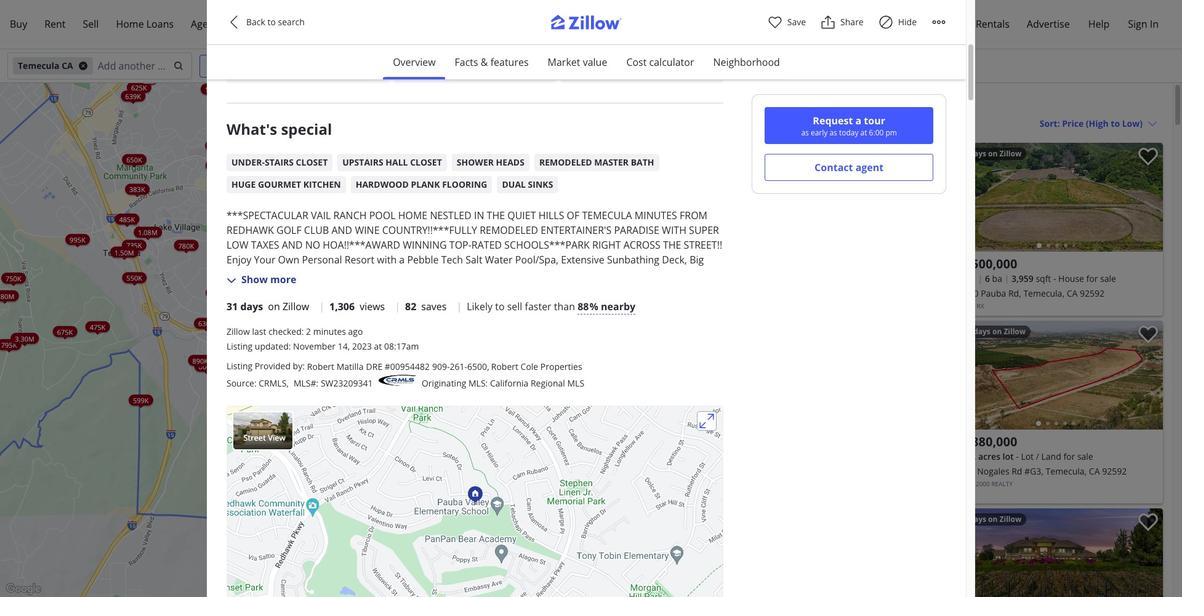 Task type: describe. For each thing, give the bounding box(es) containing it.
0 horizontal spatial 875k link
[[328, 379, 352, 390]]

of
[[641, 589, 646, 596]]

family
[[282, 24, 312, 38]]

1 horizontal spatial 795k link
[[297, 233, 322, 244]]

listing inside listing provided by: robert matilla dre #00954482 909-261-6500 , robert cole properties
[[227, 360, 253, 372]]

view
[[268, 432, 285, 443]]

contact agent
[[815, 161, 884, 174]]

780k inside 780k link
[[178, 240, 194, 250]]

1.20m link
[[348, 192, 376, 203]]

ago
[[348, 326, 363, 337]]

zillow last checked:  2 minutes ago listing updated: november 14, 2023 at 08:17am
[[227, 326, 419, 352]]

2023
[[352, 340, 372, 352]]

0 vertical spatial 790k link
[[328, 420, 352, 431]]

800k inside 799k 800k
[[313, 385, 329, 394]]

units for 2 units
[[624, 486, 639, 495]]

0 vertical spatial 699k link
[[316, 257, 340, 268]]

615k
[[255, 238, 271, 247]]

1.50m for top '1.50m' link
[[205, 84, 224, 93]]

remove boundary button
[[536, 93, 650, 118]]

82
[[405, 300, 416, 313]]

485k
[[119, 214, 135, 223]]

| 1,306 views
[[319, 300, 385, 313]]

request a tour as early as today at 6:00 pm
[[801, 114, 897, 138]]

chevron right image for $9,500,000
[[1142, 190, 1157, 205]]

1 vertical spatial save this home image
[[1138, 326, 1158, 344]]

1 vertical spatial 790k
[[321, 482, 336, 491]]

sell link
[[74, 10, 107, 39]]

a for request
[[855, 114, 861, 127]]

3d for 849k
[[339, 322, 345, 328]]

788k link
[[312, 156, 336, 167]]

670k
[[258, 319, 274, 329]]

639k for the top "639k" link
[[125, 91, 141, 100]]

under-stairs closet list item
[[227, 154, 333, 171]]

features
[[490, 55, 529, 69]]

realty inside 0 los nogales rd #g3, temecula, ca 92592 remax 2000 realty
[[991, 480, 1013, 488]]

671k
[[364, 352, 380, 361]]

huge gourmet kitchen
[[231, 179, 341, 190]]

stairs
[[265, 157, 294, 168]]

635k for 635k link to the left
[[249, 235, 265, 244]]

insights tags list
[[227, 149, 724, 194]]

chevron left image
[[227, 15, 241, 30]]

2 horizontal spatial 1.50m link
[[253, 299, 281, 310]]

updated:
[[255, 340, 291, 352]]

1.07m inside 3d tour 1.07m
[[349, 233, 368, 242]]

chevron left image for 68 days on zillow
[[955, 556, 970, 570]]

80 days on zillow
[[740, 148, 803, 159]]

agent
[[191, 17, 218, 31]]

error
[[704, 589, 717, 596]]

1 horizontal spatial 795k
[[302, 233, 317, 243]]

0 horizontal spatial 625k link
[[127, 82, 151, 93]]

0 vertical spatial 639k link
[[121, 90, 145, 101]]

635k for right 635k link
[[287, 243, 303, 253]]

800k down 590k link
[[288, 277, 304, 287]]

0 horizontal spatial lot
[[637, 24, 649, 38]]

785k for 785k 788k
[[303, 362, 319, 371]]

home loans
[[116, 17, 174, 31]]

ca inside 39100 pauba rd, temecula, ca 92592 realty rx
[[1067, 288, 1078, 299]]

lot
[[1021, 451, 1034, 462]]

670k link
[[254, 318, 278, 330]]

results
[[750, 117, 778, 129]]

lot inside "$5,880,000 48.52 acres lot - lot / land for sale"
[[1003, 451, 1014, 462]]

shower heads list item
[[452, 154, 529, 171]]

2 robert from the left
[[491, 361, 518, 372]]

0 horizontal spatial 635k link
[[245, 234, 269, 245]]

0 horizontal spatial to
[[268, 16, 276, 28]]

tour for 780k
[[276, 152, 288, 158]]

3.30m link
[[11, 333, 39, 344]]

help
[[1088, 17, 1110, 31]]

agent
[[856, 161, 884, 174]]

, inside listing provided by: robert matilla dre #00954482 909-261-6500 , robert cole properties
[[487, 361, 489, 372]]

to inside listed status list
[[495, 300, 505, 313]]

rentals
[[976, 17, 1010, 31]]

share image
[[821, 15, 835, 30]]

569k link
[[231, 340, 256, 351]]

699k for topmost 699k "link"
[[320, 258, 336, 267]]

bath
[[631, 157, 654, 168]]

clear field image
[[172, 61, 182, 71]]

995k link
[[65, 234, 90, 245]]

1 vertical spatial 699k link
[[324, 322, 348, 333]]

at inside zillow last checked:  2 minutes ago listing updated: november 14, 2023 at 08:17am
[[374, 340, 382, 352]]

checked:
[[268, 326, 304, 337]]

0 vertical spatial -
[[596, 60, 599, 74]]

1 vertical spatial 1.50m link
[[110, 246, 138, 257]]

490
[[959, 326, 972, 337]]

980k 995k
[[70, 230, 600, 244]]

source: crmls , mls#: sw23209341
[[227, 377, 373, 389]]

market value
[[548, 55, 607, 69]]

new for 509k
[[229, 124, 239, 130]]

750k
[[6, 273, 21, 283]]

0 vertical spatial 799k link
[[304, 131, 328, 143]]

zillow for 490 days on zillow
[[1004, 326, 1026, 337]]

780k inside 3d tour 780k
[[265, 157, 281, 167]]

2 inside zillow last checked:  2 minutes ago listing updated: november 14, 2023 at 08:17am
[[306, 326, 311, 337]]

chevron left image for 41 days on zillow
[[955, 190, 970, 205]]

2.85m link
[[387, 186, 415, 197]]

on for 31
[[268, 300, 280, 313]]

ba
[[992, 273, 1002, 284]]

remove tag image
[[78, 61, 88, 71]]

699k for the bottommost 699k "link"
[[328, 323, 344, 332]]

provided
[[255, 360, 291, 372]]

1.50m for right '1.50m' link
[[257, 300, 277, 309]]

569k
[[236, 341, 251, 351]]

2.70m link
[[224, 239, 252, 250]]

closet for upstairs hall closet
[[410, 157, 442, 168]]

580k link
[[263, 312, 287, 323]]

894k link
[[348, 335, 373, 346]]

08:17am
[[384, 340, 419, 352]]

tour for 1.07m
[[363, 228, 375, 233]]

3d tour
[[338, 387, 357, 392]]

terms
[[622, 589, 640, 596]]

google image
[[3, 581, 44, 597]]

0
[[954, 465, 959, 477]]

more image
[[931, 15, 946, 30]]

- inside "$5,880,000 48.52 acres lot - lot / land for sale"
[[1016, 451, 1019, 462]]

88 %
[[578, 300, 598, 313]]

0.25 acres lot
[[587, 24, 649, 38]]

3d for 800k
[[351, 357, 357, 363]]

0 vertical spatial sale
[[1100, 273, 1116, 284]]

chevron left image for 490 days on zillow
[[955, 368, 970, 383]]

chevron right image for 68 days on zillow
[[1142, 556, 1157, 570]]

property images, use arrow keys to navigate, image 1 of 5 group
[[949, 321, 1163, 433]]

market value button
[[538, 45, 617, 79]]

chevron down image
[[227, 276, 236, 286]]

980k link
[[580, 229, 604, 240]]

a for report
[[685, 589, 689, 596]]

$325/sqft
[[420, 60, 463, 74]]

0 vertical spatial 790k
[[332, 421, 348, 430]]

| for | likely to sell faster than 88 % nearby
[[456, 300, 462, 313]]

724k
[[216, 359, 231, 368]]

0 horizontal spatial chevron down image
[[441, 61, 450, 71]]

listing provided by: robert matilla dre #00954482 909-261-6500 , robert cole properties
[[227, 360, 582, 372]]

keyboard shortcuts
[[487, 589, 540, 596]]

68
[[959, 514, 967, 525]]

1 horizontal spatial 639k link
[[268, 251, 292, 262]]

ca inside 0 los nogales rd #g3, temecula, ca 92592 remax 2000 realty
[[1089, 465, 1100, 477]]

hoa image
[[569, 60, 582, 74]]

agent finder link
[[182, 10, 256, 39]]

625k for the left 625k link
[[131, 82, 147, 92]]

0 vertical spatial 875k link
[[396, 300, 420, 311]]

3d tour link
[[330, 385, 360, 402]]

tour for 724k
[[226, 354, 238, 359]]

0 los nogales rd #g3, temecula, ca 92592 link
[[954, 464, 1158, 479]]

650k
[[126, 155, 142, 164]]

dual sinks list item
[[497, 176, 558, 194]]

remodeled master bath list item
[[534, 154, 659, 171]]

890k
[[192, 356, 208, 365]]

590k
[[283, 249, 299, 258]]

what's special
[[227, 119, 332, 139]]

property images, use arrow keys to navigate, image 1 of 41 group
[[949, 143, 1163, 255]]

neighborhood button
[[703, 45, 790, 79]]

1 vertical spatial 795k link
[[0, 339, 21, 350]]

900k
[[252, 376, 268, 385]]

$5,880,000 48.52 acres lot - lot / land for sale
[[954, 433, 1093, 462]]

92592 inside 0 los nogales rd #g3, temecula, ca 92592 remax 2000 realty
[[1102, 465, 1127, 477]]

1.20m
[[352, 193, 371, 202]]

2.20m link
[[379, 217, 407, 228]]

3d inside new 509k 3d tour 540k
[[228, 340, 234, 345]]

tour for 800k
[[358, 357, 370, 363]]

3.50m link
[[490, 232, 519, 244]]

4.00m link
[[499, 251, 527, 262]]

google
[[595, 589, 615, 596]]

street view
[[243, 432, 285, 443]]

rent link
[[36, 10, 74, 39]]

zillow for 31 days on zillow
[[283, 300, 309, 313]]

lot image
[[569, 24, 582, 38]]

mls#:
[[294, 377, 318, 389]]

zillow inside zillow last checked:  2 minutes ago listing updated: november 14, 2023 at 08:17am
[[227, 326, 250, 337]]

remodeled master bath
[[539, 157, 654, 168]]

value
[[583, 55, 607, 69]]

4.00m
[[504, 252, 523, 262]]

plank
[[411, 179, 440, 190]]

listed status list
[[227, 299, 724, 314]]

800k down 1.07m link
[[351, 200, 367, 210]]

pm
[[886, 127, 897, 138]]

1.19m
[[327, 336, 347, 345]]

1 vertical spatial 790k link
[[316, 481, 341, 492]]

realty inside 39100 pauba rd, temecula, ca 92592 realty rx
[[954, 302, 975, 310]]

heart image
[[768, 15, 782, 30]]

1 horizontal spatial for
[[1086, 273, 1098, 284]]

shower
[[457, 157, 494, 168]]

chevron right image for 80 days on zillow
[[923, 190, 938, 205]]

3d for 780k
[[269, 152, 274, 158]]



Task type: locate. For each thing, give the bounding box(es) containing it.
900k link
[[248, 375, 272, 386]]

chevron right image inside property images, use arrow keys to navigate, image 1 of 69 group
[[1142, 556, 1157, 570]]

0 horizontal spatial as
[[801, 127, 809, 138]]

on for 68
[[988, 514, 998, 525]]

675k link
[[53, 326, 77, 337]]

1 vertical spatial 785k
[[328, 403, 344, 412]]

dre
[[366, 361, 382, 372]]

temecula ca
[[18, 60, 73, 71]]

3d inside 3d tour 849k
[[339, 322, 345, 328]]

days right 490
[[973, 326, 990, 337]]

sale up 0 los nogales rd #g3, temecula, ca 92592 link
[[1077, 451, 1093, 462]]

days for 68
[[969, 514, 986, 525]]

1 vertical spatial realty
[[991, 480, 1013, 488]]

785k inside 785k 788k
[[303, 362, 319, 371]]

3d inside 3d tour 800k
[[351, 357, 357, 363]]

tour for 769k
[[356, 231, 368, 237]]

units for 4 units
[[231, 146, 246, 155]]

nearby
[[601, 300, 635, 313]]

listing inside zillow last checked:  2 minutes ago listing updated: november 14, 2023 at 08:17am
[[227, 340, 253, 352]]

1 vertical spatial chevron down image
[[1148, 119, 1157, 128]]

0 horizontal spatial realty
[[954, 302, 975, 310]]

639k for the right "639k" link
[[272, 252, 288, 261]]

6500
[[467, 361, 487, 372]]

1 vertical spatial new
[[268, 233, 278, 238]]

chevron left image down 41 on the top of the page
[[955, 190, 970, 205]]

0 vertical spatial temecula
[[18, 60, 59, 71]]

minutes
[[313, 326, 346, 337]]

1 horizontal spatial 639k
[[272, 252, 288, 261]]

780k
[[265, 157, 281, 167], [178, 240, 194, 250]]

1 vertical spatial 785k link
[[324, 397, 353, 413]]

2 units
[[618, 486, 639, 495]]

on for 490
[[992, 326, 1002, 337]]

725k link
[[344, 250, 369, 261]]

0 los nogales rd #g3, temecula, ca 92592 image
[[949, 321, 1163, 430]]

3d for 1.07m
[[356, 228, 362, 233]]

days inside listed status list
[[240, 300, 263, 313]]

780k up gourmet
[[265, 157, 281, 167]]

chevron left image down 490
[[955, 368, 970, 383]]

skip link list tab list
[[383, 45, 790, 80]]

1 horizontal spatial 875k link
[[396, 300, 420, 311]]

huge gourmet kitchen list item
[[227, 176, 346, 194]]

1 vertical spatial a
[[685, 589, 689, 596]]

ca down house
[[1067, 288, 1078, 299]]

$-- hoa
[[587, 60, 623, 74]]

0 horizontal spatial chevron right image
[[923, 190, 938, 205]]

temecula inside filters element
[[18, 60, 59, 71]]

2 horizontal spatial |
[[456, 300, 462, 313]]

| 82 saves
[[395, 300, 447, 313]]

3 | from the left
[[456, 300, 462, 313]]

0 horizontal spatial 785k
[[303, 362, 319, 371]]

3d left the 595k link
[[338, 387, 344, 392]]

lot up rd
[[1003, 451, 1014, 462]]

669k link
[[276, 385, 300, 396]]

540k
[[224, 345, 240, 354]]

house
[[1058, 273, 1084, 284]]

800k left 724k
[[199, 361, 214, 371]]

1 horizontal spatial 625k link
[[250, 253, 275, 264]]

at left 6:00
[[860, 127, 867, 138]]

zillow logo image
[[542, 15, 640, 36]]

at up 671k
[[374, 340, 382, 352]]

799k right 600k
[[298, 254, 314, 263]]

1 listing from the top
[[227, 340, 253, 352]]

383k
[[129, 184, 145, 194]]

to left sell
[[495, 300, 505, 313]]

chevron down image left the facts
[[441, 61, 450, 71]]

4 units
[[225, 146, 246, 155]]

1 horizontal spatial 635k link
[[283, 243, 307, 254]]

2 vertical spatial 1.50m
[[257, 300, 277, 309]]

price square feet image
[[401, 60, 415, 74]]

chevron right image
[[923, 190, 938, 205], [1142, 556, 1157, 570]]

1 vertical spatial 625k
[[255, 254, 270, 263]]

robert up 'originating mls: california regional mls'
[[491, 361, 518, 372]]

minus image
[[690, 567, 703, 580]]

1 horizontal spatial 785k link
[[324, 397, 353, 413]]

closet down 745k
[[296, 157, 328, 168]]

790k down 798k link
[[332, 421, 348, 430]]

0 horizontal spatial at
[[374, 340, 382, 352]]

in
[[1150, 17, 1159, 31]]

1 as from the left
[[801, 127, 809, 138]]

780k link
[[174, 240, 198, 251]]

0 vertical spatial 625k link
[[127, 82, 151, 93]]

1 horizontal spatial to
[[495, 300, 505, 313]]

, up mls:
[[487, 361, 489, 372]]

36400 de portola rd, temecula, ca 92592 image
[[730, 143, 944, 252]]

0 horizontal spatial temecula
[[18, 60, 59, 71]]

345k link
[[582, 236, 606, 247]]

39100
[[954, 288, 979, 299]]

0 horizontal spatial new
[[229, 124, 239, 130]]

luxury
[[812, 95, 853, 111]]

ca left luxury
[[793, 95, 809, 111]]

1 robert from the left
[[307, 361, 334, 372]]

sale inside "$5,880,000 48.52 acres lot - lot / land for sale"
[[1077, 451, 1093, 462]]

pauba
[[981, 288, 1006, 299]]

799k link up 788k
[[304, 131, 328, 143]]

land
[[1041, 451, 1061, 462]]

1.07m link
[[344, 185, 373, 196]]

1 chevron right image from the top
[[1142, 190, 1157, 205]]

31 days on zillow
[[227, 300, 309, 313]]

750k link
[[1, 272, 26, 283]]

back
[[246, 16, 265, 28]]

759k link
[[340, 245, 364, 256]]

0 horizontal spatial units
[[231, 146, 246, 155]]

a left map
[[685, 589, 689, 596]]

closet up plank on the top left
[[410, 157, 442, 168]]

| likely to sell faster than 88 % nearby
[[456, 300, 635, 313]]

property images, use arrow keys to navigate, image 1 of 69 group
[[949, 509, 1163, 597]]

785k link
[[299, 361, 324, 372], [324, 397, 353, 413]]

1 horizontal spatial robert
[[491, 361, 518, 372]]

calculator
[[649, 55, 694, 69]]

799k link up the more
[[294, 253, 318, 264]]

realty down 39100
[[954, 302, 975, 310]]

chevron left image inside property images, use arrow keys to navigate, image 1 of 21 group
[[736, 190, 751, 205]]

2 as from the left
[[830, 127, 837, 138]]

chevron left image for 80 days on zillow
[[736, 190, 751, 205]]

1 vertical spatial 780k
[[178, 240, 194, 250]]

565k link
[[263, 310, 287, 321]]

chevron down image
[[441, 61, 450, 71], [1148, 119, 1157, 128], [659, 571, 668, 580]]

close image
[[631, 101, 639, 110]]

days for 41
[[969, 148, 986, 159]]

1 horizontal spatial chevron down image
[[659, 571, 668, 580]]

1 vertical spatial lot
[[1003, 451, 1014, 462]]

699k up 1.19m link
[[328, 323, 344, 332]]

1 1.07m from the top
[[349, 186, 368, 195]]

3d right under-
[[269, 152, 274, 158]]

699k down the "980k 995k"
[[320, 258, 336, 267]]

800k up sw23209341
[[347, 362, 363, 372]]

0 horizontal spatial closet
[[296, 157, 328, 168]]

699k link down the "980k 995k"
[[316, 257, 340, 268]]

3d inside 3d tour 1.07m
[[356, 228, 362, 233]]

3d tour 769k
[[345, 231, 368, 246]]

0 horizontal spatial |
[[319, 300, 324, 313]]

tour inside new 509k 3d tour 540k
[[235, 340, 247, 345]]

new up 4 units link
[[229, 124, 239, 130]]

tour inside the 3d tour 769k
[[356, 231, 368, 237]]

as right the early
[[830, 127, 837, 138]]

save this home image
[[919, 148, 939, 166], [1138, 326, 1158, 344], [1138, 513, 1158, 531]]

1.50m link up 565k
[[253, 299, 281, 310]]

temecula, down "sqft"
[[1023, 288, 1064, 299]]

flooring
[[442, 179, 487, 190]]

39100 pauba rd, temecula, ca 92592 realty rx
[[954, 288, 1104, 310]]

0 horizontal spatial 795k link
[[0, 339, 21, 350]]

ca right #g3,
[[1089, 465, 1100, 477]]

robert
[[307, 361, 334, 372], [491, 361, 518, 372]]

plus image
[[690, 535, 703, 548]]

chevron left image inside property images, use arrow keys to navigate, image 1 of 69 group
[[955, 556, 970, 570]]

house type image
[[234, 24, 247, 38]]

1 horizontal spatial 875k
[[400, 301, 416, 310]]

a left tour on the top
[[855, 114, 861, 127]]

main content
[[720, 83, 1173, 597]]

1 horizontal spatial -
[[1016, 451, 1019, 462]]

days right 68
[[969, 514, 986, 525]]

hardwood plank flooring list item
[[351, 176, 492, 194]]

699k link up 1.19m link
[[324, 322, 348, 333]]

ca inside filters element
[[62, 60, 73, 71]]

3d inside 3d tour 724k
[[219, 354, 225, 359]]

1 vertical spatial 639k link
[[268, 251, 292, 262]]

0 horizontal spatial ,
[[286, 377, 289, 389]]

filters element
[[0, 49, 1182, 83]]

sale right house
[[1100, 273, 1116, 284]]

41
[[959, 148, 967, 159]]

overview
[[393, 55, 436, 69]]

1 horizontal spatial chevron right image
[[1142, 556, 1157, 570]]

950k
[[535, 155, 550, 164]]

37028 de portola rd, temecula, ca 92592 image
[[949, 509, 1163, 597]]

chevron left image down 80
[[736, 190, 751, 205]]

785k down 3d tour link
[[328, 403, 344, 412]]

chevron left image
[[736, 190, 751, 205], [955, 190, 970, 205], [955, 368, 970, 383], [955, 556, 970, 570]]

save this home image for 80 days on zillow
[[919, 148, 939, 166]]

625k for the bottommost 625k link
[[255, 254, 270, 263]]

3d left 569k
[[228, 340, 234, 345]]

1 horizontal spatial 2
[[618, 486, 622, 495]]

0 vertical spatial 795k
[[302, 233, 317, 243]]

559k
[[385, 294, 401, 303]]

new inside new 509k 3d tour 540k
[[229, 124, 239, 130]]

by:
[[293, 360, 305, 372]]

0 vertical spatial for
[[1086, 273, 1098, 284]]

chevron right image for $5,880,000
[[1142, 368, 1157, 383]]

2 horizontal spatial 1.50m
[[257, 300, 277, 309]]

14,
[[338, 340, 350, 352]]

1 horizontal spatial sale
[[1100, 273, 1116, 284]]

1 vertical spatial 795k
[[1, 340, 17, 349]]

days right 80
[[750, 148, 767, 159]]

0 vertical spatial ,
[[487, 361, 489, 372]]

780k left new 509k 3d tour 540k
[[178, 240, 194, 250]]

listing
[[227, 340, 253, 352], [227, 360, 253, 372]]

0 vertical spatial units
[[231, 146, 246, 155]]

use
[[648, 589, 658, 596]]

0 vertical spatial a
[[855, 114, 861, 127]]

zillow inside listed status list
[[283, 300, 309, 313]]

0 horizontal spatial 635k
[[249, 235, 265, 244]]

785k 788k
[[303, 157, 332, 371]]

huge
[[231, 179, 256, 190]]

2 closet from the left
[[410, 157, 442, 168]]

source:
[[227, 377, 257, 389]]

under-
[[231, 157, 265, 168]]

chevron down image up the report
[[659, 571, 668, 580]]

chevron left image down 68
[[955, 556, 970, 570]]

| for | 1,306 views
[[319, 300, 324, 313]]

1.07m up 759k on the top of the page
[[349, 233, 368, 242]]

new inside new 615k
[[268, 233, 278, 238]]

tour inside 3d tour 724k
[[226, 354, 238, 359]]

for inside "$5,880,000 48.52 acres lot - lot / land for sale"
[[1063, 451, 1075, 462]]

485k link
[[115, 213, 139, 224]]

0 vertical spatial listing
[[227, 340, 253, 352]]

1.07m down 2.25m
[[349, 186, 368, 195]]

559k link
[[381, 293, 405, 304]]

39100 pauba rd, temecula, ca 92592 image
[[949, 143, 1163, 252]]

0 vertical spatial 795k link
[[297, 233, 322, 244]]

chevron right image
[[1142, 190, 1157, 205], [1142, 368, 1157, 383]]

0 vertical spatial 92592
[[1080, 288, 1104, 299]]

3d up 759k link
[[349, 231, 354, 237]]

chevron left image inside 'property images, use arrow keys to navigate, image 1 of 5' group
[[955, 368, 970, 383]]

1.50m down 1.08m link
[[115, 247, 134, 256]]

map
[[690, 589, 702, 596]]

799k up 788k
[[308, 132, 324, 142]]

490 days on zillow
[[959, 326, 1026, 337]]

cost calculator button
[[616, 45, 704, 79]]

upstairs hall closet list item
[[338, 154, 447, 171]]

realty down nogales
[[991, 480, 1013, 488]]

3d inside the 3d tour 769k
[[349, 231, 354, 237]]

days right 41 on the top of the page
[[969, 148, 986, 159]]

map data ©2023 google
[[548, 589, 615, 596]]

2 vertical spatial -
[[1016, 451, 1019, 462]]

property images, use arrow keys to navigate, image 1 of 21 group
[[730, 143, 944, 252]]

robert down november at the bottom of the page
[[307, 361, 334, 372]]

sw23209341
[[321, 377, 373, 389]]

1 vertical spatial chevron right image
[[1142, 368, 1157, 383]]

regional
[[531, 377, 565, 389]]

3d up 769k
[[356, 228, 362, 233]]

2 vertical spatial save this home image
[[1138, 513, 1158, 531]]

799k inside 799k 800k
[[298, 254, 314, 263]]

dual sinks
[[502, 179, 553, 190]]

560k link
[[381, 294, 406, 305]]

temecula, inside 0 los nogales rd #g3, temecula, ca 92592 remax 2000 realty
[[1046, 465, 1087, 477]]

699k link
[[316, 257, 340, 268], [324, 322, 348, 333]]

725k
[[349, 251, 365, 260]]

for right house
[[1086, 273, 1098, 284]]

save this home image
[[1138, 148, 1158, 166]]

on inside listed status list
[[268, 300, 280, 313]]

345k
[[586, 237, 602, 246]]

0 horizontal spatial 875k
[[332, 380, 348, 389]]

street view button
[[233, 412, 292, 449]]

saves
[[421, 300, 447, 313]]

0 horizontal spatial sale
[[1077, 451, 1093, 462]]

3d for 724k
[[219, 354, 225, 359]]

on for 80
[[769, 148, 779, 159]]

1.50m up 565k
[[257, 300, 277, 309]]

1 vertical spatial 2
[[618, 486, 622, 495]]

0 horizontal spatial 1.50m link
[[110, 246, 138, 257]]

799k for 799k
[[308, 132, 324, 142]]

3d inside 3d tour 780k
[[269, 152, 274, 158]]

main navigation
[[0, 0, 1182, 49]]

, left the mls#: at the left bottom
[[286, 377, 289, 389]]

new for 615k
[[268, 233, 278, 238]]

mls logo image
[[378, 374, 417, 387]]

785k link down "3d tour"
[[324, 397, 353, 413]]

new
[[229, 124, 239, 130], [268, 233, 278, 238]]

1 horizontal spatial realty
[[991, 480, 1013, 488]]

properties
[[540, 361, 582, 372]]

new up 600k
[[268, 233, 278, 238]]

790k right 700k
[[321, 482, 336, 491]]

0 vertical spatial 785k link
[[299, 361, 324, 372]]

tour inside 3d tour 780k
[[276, 152, 288, 158]]

terms of use
[[622, 589, 658, 596]]

1 vertical spatial -
[[1053, 273, 1056, 284]]

0 vertical spatial 1.50m
[[205, 84, 224, 93]]

800k inside 3d tour 800k
[[347, 362, 363, 372]]

1 horizontal spatial 1.50m link
[[201, 83, 229, 94]]

days for 490
[[973, 326, 990, 337]]

3d for 769k
[[349, 231, 354, 237]]

5.88m link
[[509, 80, 538, 91]]

chevron left image inside property images, use arrow keys to navigate, image 1 of 41 group
[[955, 190, 970, 205]]

/
[[1036, 451, 1039, 462]]

800k left 3d tour link
[[313, 385, 329, 394]]

0 vertical spatial chevron right image
[[923, 190, 938, 205]]

2 horizontal spatial -
[[1053, 273, 1056, 284]]

zillow for 41 days on zillow
[[999, 148, 1021, 159]]

1.80m link
[[256, 297, 284, 308]]

mls
[[567, 377, 584, 389]]

1 horizontal spatial |
[[395, 300, 400, 313]]

635k link up 600k
[[245, 234, 269, 245]]

1.50m for '1.50m' link to the middle
[[115, 247, 134, 256]]

0 horizontal spatial -
[[596, 60, 599, 74]]

1 vertical spatial 625k link
[[250, 253, 275, 264]]

temecula for temecula ca luxury homes
[[733, 95, 790, 111]]

a inside request a tour as early as today at 6:00 pm
[[855, 114, 861, 127]]

0 vertical spatial 1.50m link
[[201, 83, 229, 94]]

hide image
[[878, 15, 893, 30]]

635k link right 600k
[[283, 243, 307, 254]]

rx
[[977, 302, 984, 310]]

180k link
[[213, 144, 237, 155]]

chevron right image inside property images, use arrow keys to navigate, image 1 of 21 group
[[923, 190, 938, 205]]

zillow
[[781, 148, 803, 159], [999, 148, 1021, 159], [283, 300, 309, 313], [227, 326, 250, 337], [1004, 326, 1026, 337], [999, 514, 1021, 525]]

to right back on the top left
[[268, 16, 276, 28]]

expand image
[[697, 411, 717, 431]]

0 horizontal spatial 639k link
[[121, 90, 145, 101]]

zillow for 80 days on zillow
[[781, 148, 803, 159]]

0 vertical spatial chevron down image
[[441, 61, 450, 71]]

temecula for temecula ca
[[18, 60, 59, 71]]

33068 regina dr image
[[227, 406, 723, 597]]

1 horizontal spatial 785k
[[328, 403, 344, 412]]

for right the land
[[1063, 451, 1075, 462]]

0.25
[[587, 24, 607, 38]]

1 | from the left
[[319, 300, 324, 313]]

1 horizontal spatial temecula
[[733, 95, 790, 111]]

main content containing temecula ca luxury homes
[[720, 83, 1173, 597]]

this property on the map image
[[468, 486, 482, 505]]

1 vertical spatial temecula
[[733, 95, 790, 111]]

| for | 82 saves
[[395, 300, 400, 313]]

listing up 3d tour 724k
[[227, 340, 253, 352]]

800k
[[351, 200, 367, 210], [288, 277, 304, 287], [199, 361, 214, 371], [347, 362, 363, 372], [313, 385, 329, 394]]

ca left the remove tag icon
[[62, 60, 73, 71]]

map region
[[0, 46, 876, 597]]

1 vertical spatial 799k link
[[294, 253, 318, 264]]

temecula, down the land
[[1046, 465, 1087, 477]]

2 listing from the top
[[227, 360, 253, 372]]

785k for 785k
[[328, 403, 344, 412]]

save this home image for 68 days on zillow
[[1138, 513, 1158, 531]]

what's
[[227, 119, 277, 139]]

0 horizontal spatial a
[[685, 589, 689, 596]]

3d left ago
[[339, 322, 345, 328]]

1.50m link down 1.08m
[[110, 246, 138, 257]]

chevron down image up save this home image at the right
[[1148, 119, 1157, 128]]

1.50m link up 509k
[[201, 83, 229, 94]]

zillow for 68 days on zillow
[[999, 514, 1021, 525]]

550k inside "550k 559k"
[[293, 279, 309, 288]]

635k right '600k' link
[[287, 243, 303, 253]]

remove boundary
[[547, 99, 626, 111]]

cost
[[626, 55, 647, 69]]

temecula up results
[[733, 95, 790, 111]]

1 vertical spatial to
[[495, 300, 505, 313]]

799k link
[[304, 131, 328, 143], [294, 253, 318, 264]]

0 vertical spatial 780k
[[265, 157, 281, 167]]

0 vertical spatial 2
[[306, 326, 311, 337]]

1.50m up 509k
[[205, 84, 224, 93]]

785k up the mls#: at the left bottom
[[303, 362, 319, 371]]

closet for under-stairs closet
[[296, 157, 328, 168]]

tour inside 3d tour 800k
[[358, 357, 370, 363]]

on for 41
[[988, 148, 998, 159]]

745k
[[298, 135, 314, 144]]

1 vertical spatial 875k
[[332, 380, 348, 389]]

temecula, inside 39100 pauba rd, temecula, ca 92592 realty rx
[[1023, 288, 1064, 299]]

temecula inside main content
[[733, 95, 790, 111]]

days for 31
[[240, 300, 263, 313]]

92592 inside 39100 pauba rd, temecula, ca 92592 realty rx
[[1080, 288, 1104, 299]]

0 vertical spatial new
[[229, 124, 239, 130]]

635k link
[[245, 234, 269, 245], [283, 243, 307, 254]]

0 vertical spatial 785k
[[303, 362, 319, 371]]

1.07m
[[349, 186, 368, 195], [349, 233, 368, 242]]

0 horizontal spatial 785k link
[[299, 361, 324, 372]]

950k link
[[530, 154, 555, 165]]

2 inside "2 units" link
[[618, 486, 622, 495]]

669k
[[280, 386, 296, 395]]

785k link up the mls#: at the left bottom
[[299, 361, 324, 372]]

1 horizontal spatial closet
[[410, 157, 442, 168]]

temecula left the remove tag icon
[[18, 60, 59, 71]]

1 vertical spatial 1.50m
[[115, 247, 134, 256]]

0 vertical spatial temecula,
[[1023, 288, 1064, 299]]

2 1.07m from the top
[[349, 233, 368, 242]]

lot right acres
[[637, 24, 649, 38]]

1 vertical spatial ,
[[286, 377, 289, 389]]

&
[[481, 55, 488, 69]]

days for 80
[[750, 148, 767, 159]]

2 | from the left
[[395, 300, 400, 313]]

overview button
[[383, 45, 445, 79]]

tour for 849k
[[346, 322, 358, 328]]

635k right 2.70m
[[249, 235, 265, 244]]

tour inside 3d tour 849k
[[346, 322, 358, 328]]

799k for 799k 800k
[[298, 254, 314, 263]]

single family residence
[[252, 24, 361, 38]]

1 vertical spatial 799k
[[298, 254, 314, 263]]

cost calculator
[[626, 55, 694, 69]]

as left the early
[[801, 127, 809, 138]]

1 closet from the left
[[296, 157, 328, 168]]

700k
[[304, 474, 320, 483]]

search image
[[174, 61, 183, 71]]

1 horizontal spatial 635k
[[287, 243, 303, 253]]

originating
[[422, 377, 466, 389]]

at inside request a tour as early as today at 6:00 pm
[[860, 127, 867, 138]]

days right 31
[[240, 300, 263, 313]]

2 chevron right image from the top
[[1142, 368, 1157, 383]]

3d right 890k
[[219, 354, 225, 359]]

tour inside 3d tour 1.07m
[[363, 228, 375, 233]]

595k
[[350, 382, 366, 391]]

3d down 2023
[[351, 357, 357, 363]]

1 horizontal spatial units
[[624, 486, 639, 495]]

0 vertical spatial chevron right image
[[1142, 190, 1157, 205]]

listing up source:
[[227, 360, 253, 372]]



Task type: vqa. For each thing, say whether or not it's contained in the screenshot.
Listing in the THE ZILLOW LAST CHECKED:  2 MINUTES AGO LISTING UPDATED: NOVEMBER 14, 2023 AT 08:17AM
yes



